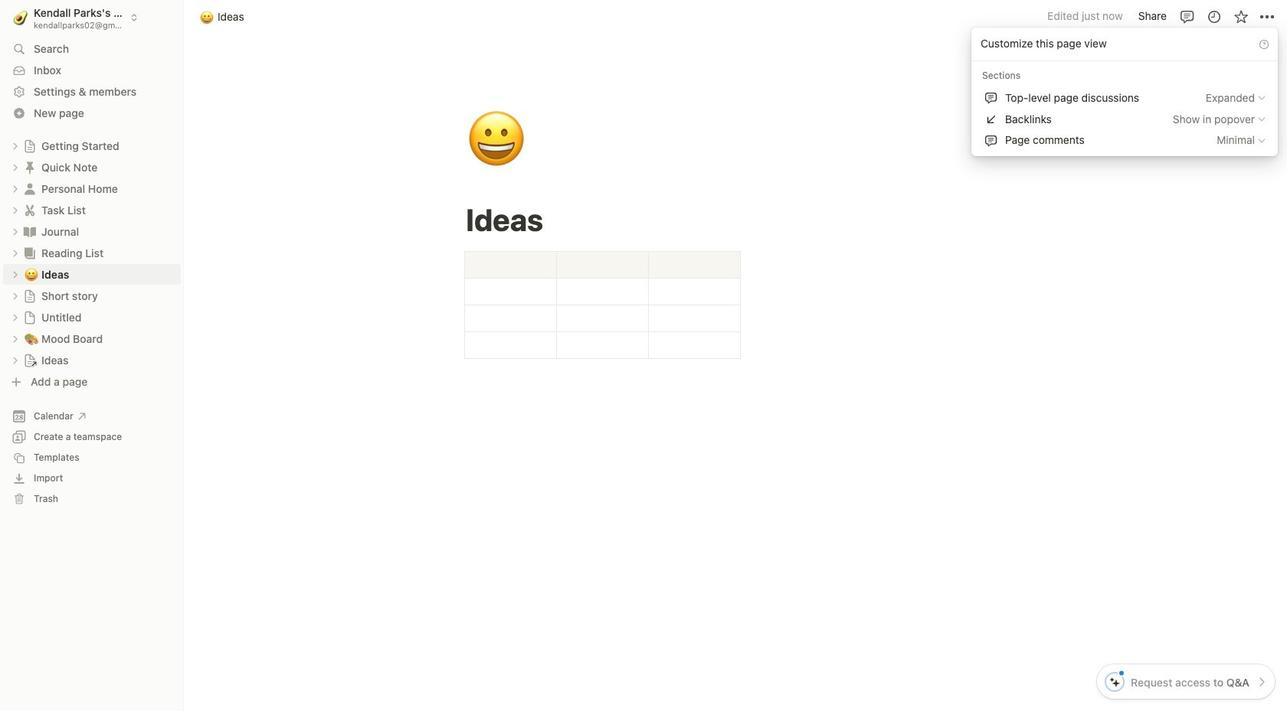 Task type: locate. For each thing, give the bounding box(es) containing it.
🥑 image
[[13, 8, 28, 27]]

0 vertical spatial 😀 image
[[200, 8, 214, 26]]

1 horizontal spatial 😀 image
[[467, 101, 527, 179]]

😀 image
[[200, 8, 214, 26], [467, 101, 527, 179]]

updates image
[[1207, 9, 1222, 24]]

1 vertical spatial 😀 image
[[467, 101, 527, 179]]



Task type: vqa. For each thing, say whether or not it's contained in the screenshot.
Updates Image
yes



Task type: describe. For each thing, give the bounding box(es) containing it.
comments image
[[1180, 9, 1195, 24]]

0 horizontal spatial 😀 image
[[200, 8, 214, 26]]

favorite image
[[1233, 9, 1249, 24]]



